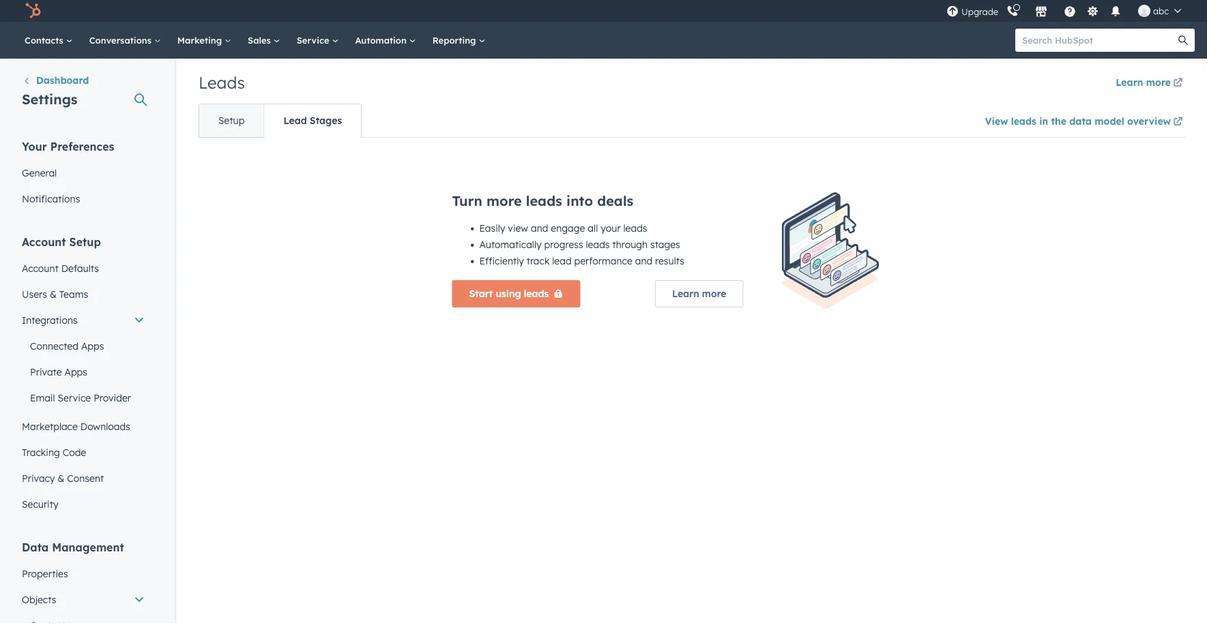 Task type: locate. For each thing, give the bounding box(es) containing it.
apps
[[81, 340, 104, 352], [64, 366, 87, 378]]

learn down results
[[672, 288, 699, 300]]

1 horizontal spatial learn more
[[1116, 76, 1171, 88]]

leads
[[199, 72, 245, 93]]

1 horizontal spatial &
[[58, 473, 64, 484]]

0 horizontal spatial learn more
[[672, 288, 726, 300]]

notifications button
[[1104, 0, 1127, 22]]

performance
[[574, 255, 632, 267]]

0 vertical spatial learn
[[1116, 76, 1143, 88]]

setup up the account defaults link
[[69, 235, 101, 249]]

0 vertical spatial &
[[50, 288, 57, 300]]

properties link
[[14, 561, 153, 587]]

apps down "integrations" button
[[81, 340, 104, 352]]

downloads
[[80, 421, 130, 433]]

lead
[[283, 115, 307, 127]]

1 horizontal spatial learn
[[1116, 76, 1143, 88]]

link opens in a new window image inside view leads in the data model overview "link"
[[1173, 114, 1183, 130]]

0 horizontal spatial service
[[58, 392, 91, 404]]

account
[[22, 235, 66, 249], [22, 262, 59, 274]]

1 vertical spatial learn
[[672, 288, 699, 300]]

0 horizontal spatial and
[[531, 222, 548, 234]]

gary orlando image
[[1138, 5, 1150, 17]]

learn more link
[[1116, 74, 1185, 91], [655, 280, 743, 308]]

1 vertical spatial and
[[635, 255, 652, 267]]

lead stages link
[[264, 104, 361, 137]]

1 account from the top
[[22, 235, 66, 249]]

1 vertical spatial learn more
[[672, 288, 726, 300]]

automation link
[[347, 22, 424, 59]]

leads
[[1011, 115, 1036, 127], [526, 192, 562, 209], [623, 222, 647, 234], [586, 239, 610, 251], [524, 288, 549, 300]]

1 vertical spatial service
[[58, 392, 91, 404]]

learn more link down results
[[655, 280, 743, 308]]

account up users
[[22, 262, 59, 274]]

through
[[612, 239, 648, 251]]

& right users
[[50, 288, 57, 300]]

1 link opens in a new window image from the top
[[1173, 75, 1183, 91]]

easily view and engage all your leads automatically progress leads through stages efficiently track lead performance and results
[[479, 222, 684, 267]]

track
[[527, 255, 550, 267]]

0 vertical spatial learn more link
[[1116, 74, 1185, 91]]

email service provider
[[30, 392, 131, 404]]

marketplace downloads
[[22, 421, 130, 433]]

and
[[531, 222, 548, 234], [635, 255, 652, 267]]

private
[[30, 366, 62, 378]]

leads right using
[[524, 288, 549, 300]]

privacy & consent link
[[14, 466, 153, 492]]

1 vertical spatial &
[[58, 473, 64, 484]]

help image
[[1064, 6, 1076, 18]]

1 horizontal spatial and
[[635, 255, 652, 267]]

overview
[[1127, 115, 1171, 127]]

notifications link
[[14, 186, 153, 212]]

start using leads
[[469, 288, 549, 300]]

settings link
[[1084, 4, 1101, 18]]

data management
[[22, 541, 124, 554]]

learn
[[1116, 76, 1143, 88], [672, 288, 699, 300]]

view leads in the data model overview link
[[985, 106, 1185, 137]]

marketplaces image
[[1035, 6, 1047, 18]]

0 vertical spatial service
[[297, 34, 332, 46]]

account setup
[[22, 235, 101, 249]]

the
[[1051, 115, 1066, 127]]

account for account defaults
[[22, 262, 59, 274]]

1 vertical spatial more
[[487, 192, 522, 209]]

0 horizontal spatial learn more link
[[655, 280, 743, 308]]

calling icon button
[[1001, 2, 1024, 20]]

in
[[1039, 115, 1048, 127]]

privacy
[[22, 473, 55, 484]]

your preferences element
[[14, 139, 153, 212]]

view
[[985, 115, 1008, 127]]

leads up through
[[623, 222, 647, 234]]

security link
[[14, 492, 153, 518]]

and down through
[[635, 255, 652, 267]]

account for account setup
[[22, 235, 66, 249]]

notifications image
[[1110, 6, 1122, 18]]

0 horizontal spatial setup
[[69, 235, 101, 249]]

integrations
[[22, 314, 78, 326]]

1 horizontal spatial setup
[[218, 115, 245, 127]]

marketplace
[[22, 421, 78, 433]]

account up the account defaults at the top left
[[22, 235, 66, 249]]

tracking
[[22, 447, 60, 459]]

menu
[[945, 0, 1191, 22]]

apps up email service provider on the bottom
[[64, 366, 87, 378]]

leads left in
[[1011, 115, 1036, 127]]

1 vertical spatial apps
[[64, 366, 87, 378]]

defaults
[[61, 262, 99, 274]]

0 vertical spatial more
[[1146, 76, 1171, 88]]

consent
[[67, 473, 104, 484]]

deals
[[597, 192, 634, 209]]

learn more link up overview
[[1116, 74, 1185, 91]]

link opens in a new window image
[[1173, 75, 1183, 91], [1173, 78, 1183, 88], [1173, 114, 1183, 130]]

account defaults link
[[14, 256, 153, 281]]

navigation
[[199, 104, 362, 138]]

objects button
[[14, 587, 153, 613]]

0 vertical spatial account
[[22, 235, 66, 249]]

view
[[508, 222, 528, 234]]

& right "privacy"
[[58, 473, 64, 484]]

learn more down results
[[672, 288, 726, 300]]

your
[[601, 222, 621, 234]]

1 vertical spatial account
[[22, 262, 59, 274]]

provider
[[94, 392, 131, 404]]

conversations
[[89, 34, 154, 46]]

leads inside "link"
[[1011, 115, 1036, 127]]

setup
[[218, 115, 245, 127], [69, 235, 101, 249]]

apps for connected apps
[[81, 340, 104, 352]]

navigation containing setup
[[199, 104, 362, 138]]

leads left into in the left top of the page
[[526, 192, 562, 209]]

apps for private apps
[[64, 366, 87, 378]]

connected apps link
[[14, 333, 153, 359]]

learn more up overview
[[1116, 76, 1171, 88]]

your preferences
[[22, 140, 114, 153]]

start using leads button
[[452, 280, 580, 308]]

0 horizontal spatial learn
[[672, 288, 699, 300]]

and right the view
[[531, 222, 548, 234]]

0 vertical spatial learn more
[[1116, 76, 1171, 88]]

service down private apps link
[[58, 392, 91, 404]]

data
[[1069, 115, 1092, 127]]

&
[[50, 288, 57, 300], [58, 473, 64, 484]]

3 link opens in a new window image from the top
[[1173, 114, 1183, 130]]

all
[[588, 222, 598, 234]]

automatically
[[479, 239, 542, 251]]

0 vertical spatial apps
[[81, 340, 104, 352]]

setup down leads
[[218, 115, 245, 127]]

0 vertical spatial setup
[[218, 115, 245, 127]]

help button
[[1058, 0, 1082, 22]]

0 horizontal spatial &
[[50, 288, 57, 300]]

2 account from the top
[[22, 262, 59, 274]]

your
[[22, 140, 47, 153]]

management
[[52, 541, 124, 554]]

abc button
[[1130, 0, 1189, 22]]

results
[[655, 255, 684, 267]]

service inside account setup element
[[58, 392, 91, 404]]

learn more
[[1116, 76, 1171, 88], [672, 288, 726, 300]]

into
[[566, 192, 593, 209]]

service right sales link
[[297, 34, 332, 46]]

reporting link
[[424, 22, 494, 59]]

0 vertical spatial and
[[531, 222, 548, 234]]

2 vertical spatial more
[[702, 288, 726, 300]]

learn up overview
[[1116, 76, 1143, 88]]

model
[[1095, 115, 1124, 127]]

learn more for learn more link to the bottom
[[672, 288, 726, 300]]

hubspot image
[[25, 3, 41, 19]]

users
[[22, 288, 47, 300]]

automation
[[355, 34, 409, 46]]



Task type: describe. For each thing, give the bounding box(es) containing it.
general
[[22, 167, 57, 179]]

learn for learn more link to the bottom
[[672, 288, 699, 300]]

easily
[[479, 222, 505, 234]]

settings
[[22, 90, 77, 107]]

general link
[[14, 160, 153, 186]]

users & teams
[[22, 288, 88, 300]]

1 vertical spatial learn more link
[[655, 280, 743, 308]]

Search HubSpot search field
[[1015, 29, 1182, 52]]

& for users
[[50, 288, 57, 300]]

stages
[[310, 115, 342, 127]]

objects
[[22, 594, 56, 606]]

link opens in a new window image for learn more
[[1173, 75, 1183, 91]]

turn
[[452, 192, 482, 209]]

1 horizontal spatial learn more link
[[1116, 74, 1185, 91]]

settings image
[[1087, 6, 1099, 18]]

lead stages
[[283, 115, 342, 127]]

reporting
[[432, 34, 479, 46]]

learn for right learn more link
[[1116, 76, 1143, 88]]

link opens in a new window image
[[1173, 117, 1183, 127]]

hubspot link
[[16, 3, 51, 19]]

email service provider link
[[14, 385, 153, 411]]

security
[[22, 498, 58, 510]]

connected apps
[[30, 340, 104, 352]]

search button
[[1172, 29, 1195, 52]]

tracking code link
[[14, 440, 153, 466]]

private apps
[[30, 366, 87, 378]]

users & teams link
[[14, 281, 153, 307]]

marketplace downloads link
[[14, 414, 153, 440]]

2 link opens in a new window image from the top
[[1173, 78, 1183, 88]]

progress
[[544, 239, 583, 251]]

lead
[[552, 255, 572, 267]]

leads down all
[[586, 239, 610, 251]]

account defaults
[[22, 262, 99, 274]]

setup link
[[199, 104, 264, 137]]

service link
[[288, 22, 347, 59]]

contacts link
[[16, 22, 81, 59]]

dashboard link
[[22, 73, 89, 90]]

marketing
[[177, 34, 225, 46]]

data
[[22, 541, 49, 554]]

search image
[[1178, 35, 1188, 45]]

private apps link
[[14, 359, 153, 385]]

calling icon image
[[1006, 5, 1019, 18]]

abc
[[1153, 5, 1169, 16]]

using
[[496, 288, 521, 300]]

integrations button
[[14, 307, 153, 333]]

1 vertical spatial setup
[[69, 235, 101, 249]]

2 horizontal spatial more
[[1146, 76, 1171, 88]]

engage
[[551, 222, 585, 234]]

email
[[30, 392, 55, 404]]

contacts
[[25, 34, 66, 46]]

properties
[[22, 568, 68, 580]]

teams
[[59, 288, 88, 300]]

notifications
[[22, 193, 80, 205]]

turn more leads into deals
[[452, 192, 634, 209]]

conversations link
[[81, 22, 169, 59]]

leads inside button
[[524, 288, 549, 300]]

code
[[63, 447, 86, 459]]

1 horizontal spatial more
[[702, 288, 726, 300]]

0 horizontal spatial more
[[487, 192, 522, 209]]

1 horizontal spatial service
[[297, 34, 332, 46]]

upgrade image
[[946, 6, 959, 18]]

connected
[[30, 340, 78, 352]]

account setup element
[[14, 234, 153, 518]]

privacy & consent
[[22, 473, 104, 484]]

data management element
[[14, 540, 153, 624]]

start
[[469, 288, 493, 300]]

link opens in a new window image for view leads in the data model overview
[[1173, 114, 1183, 130]]

& for privacy
[[58, 473, 64, 484]]

menu containing abc
[[945, 0, 1191, 22]]

sales link
[[240, 22, 288, 59]]

tracking code
[[22, 447, 86, 459]]

learn more for right learn more link
[[1116, 76, 1171, 88]]

preferences
[[50, 140, 114, 153]]

stages
[[650, 239, 680, 251]]

marketplaces button
[[1027, 0, 1056, 22]]

efficiently
[[479, 255, 524, 267]]

dashboard
[[36, 74, 89, 86]]

upgrade
[[961, 6, 998, 17]]



Task type: vqa. For each thing, say whether or not it's contained in the screenshot.
Apps related to Private Apps
yes



